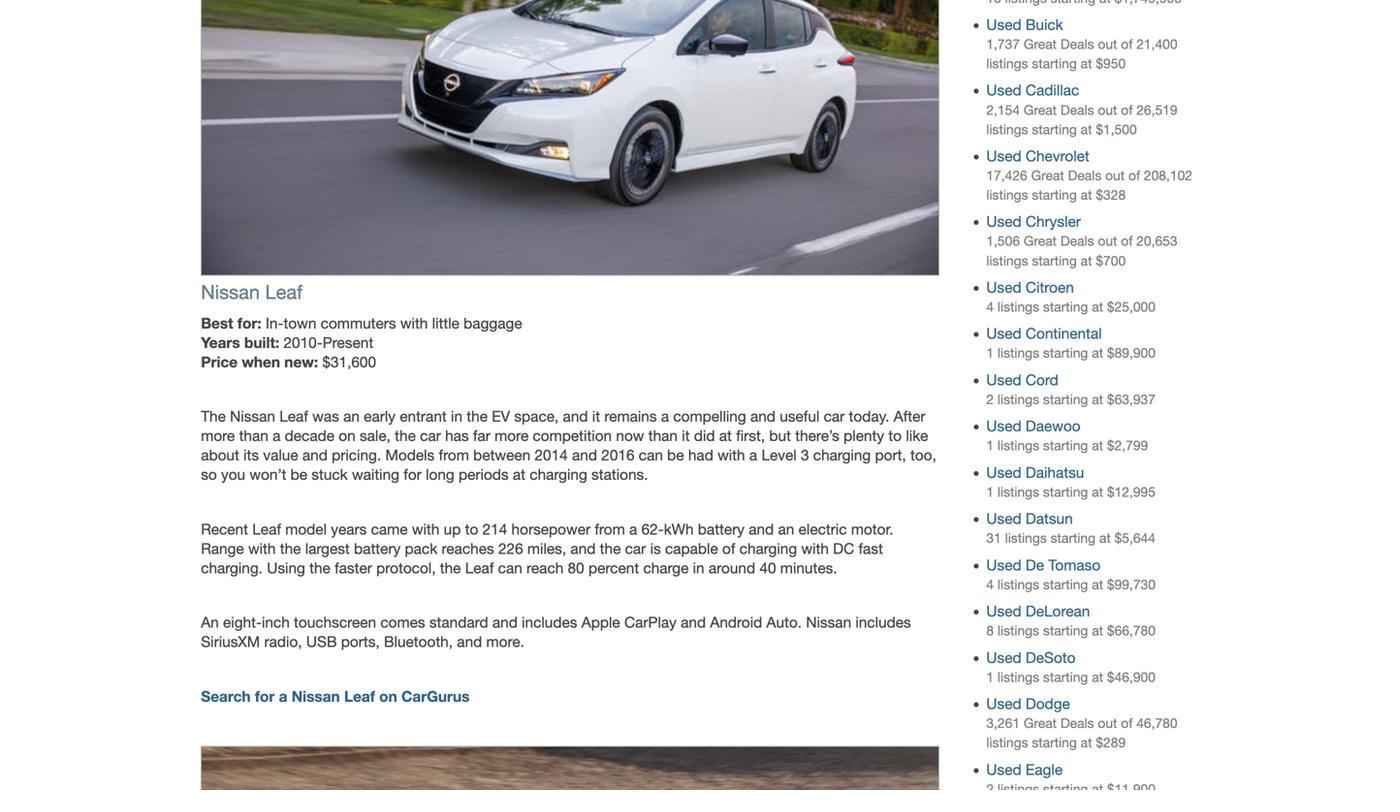 Task type: vqa. For each thing, say whether or not it's contained in the screenshot.


Task type: locate. For each thing, give the bounding box(es) containing it.
0 horizontal spatial more
[[201, 427, 235, 445]]

great inside "17,426 great deals out of 208,102 listings starting at"
[[1032, 168, 1065, 183]]

starting inside used cord 2 listings starting at $63,937
[[1044, 392, 1089, 407]]

used left eagle
[[987, 761, 1022, 779]]

starting inside the used daewoo 1 listings starting at $2,799
[[1044, 438, 1089, 454]]

car down the entrant
[[420, 427, 441, 445]]

recent leaf model years came with up to 214 horsepower from a 62-kwh battery and an electric motor. range with the largest battery pack reaches 226 miles, and the car is capable of charging with dc fast charging. using the faster protocol, the leaf can reach 80 percent charge in around 40 minutes.
[[201, 521, 894, 577]]

deals for used buick
[[1061, 36, 1095, 52]]

1 horizontal spatial in
[[693, 560, 705, 577]]

1 horizontal spatial from
[[595, 521, 625, 538]]

used inside used cord 2 listings starting at $63,937
[[987, 371, 1022, 389]]

of inside recent leaf model years came with up to 214 horsepower from a 62-kwh battery and an electric motor. range with the largest battery pack reaches 226 miles, and the car is capable of charging with dc fast charging. using the faster protocol, the leaf can reach 80 percent charge in around 40 minutes.
[[723, 540, 736, 558]]

apple
[[582, 614, 620, 632]]

car
[[824, 408, 845, 425], [420, 427, 441, 445], [625, 540, 646, 558]]

2014
[[535, 447, 568, 464]]

search for a nissan leaf on cargurus link
[[201, 688, 470, 705]]

usb
[[306, 633, 337, 651]]

starting
[[1032, 56, 1077, 71], [1032, 122, 1077, 137], [1032, 187, 1077, 203], [1032, 253, 1077, 268], [1044, 299, 1089, 315], [1044, 345, 1089, 361], [1044, 392, 1089, 407], [1044, 438, 1089, 454], [1044, 484, 1089, 500], [1051, 531, 1096, 546], [1044, 577, 1089, 592], [1044, 623, 1089, 639], [1044, 670, 1089, 685], [1032, 735, 1077, 751]]

2,154
[[987, 102, 1020, 118]]

deals inside '2,154 great deals out of 26,519 listings starting at'
[[1061, 102, 1095, 118]]

of for used dodge
[[1121, 716, 1133, 731]]

listings inside used de tomaso 4 listings starting at $99,730
[[998, 577, 1040, 592]]

starting down daewoo
[[1044, 438, 1089, 454]]

1 horizontal spatial it
[[682, 427, 690, 445]]

of up around
[[723, 540, 736, 558]]

used continental link
[[987, 325, 1102, 343]]

datsun
[[1026, 510, 1073, 528]]

1 vertical spatial on
[[379, 688, 397, 705]]

using
[[267, 560, 305, 577]]

on left cargurus
[[379, 688, 397, 705]]

fast
[[859, 540, 883, 558]]

starting down tomaso
[[1044, 577, 1089, 592]]

used down 8
[[987, 649, 1022, 667]]

2 horizontal spatial car
[[824, 408, 845, 425]]

0 horizontal spatial from
[[439, 447, 469, 464]]

0 horizontal spatial be
[[291, 466, 307, 484]]

stations.
[[592, 466, 648, 484]]

deals down buick
[[1061, 36, 1095, 52]]

used left citroen
[[987, 279, 1022, 296]]

it left did
[[682, 427, 690, 445]]

used inside used datsun 31 listings starting at $5,644
[[987, 510, 1022, 528]]

at left $46,900
[[1092, 670, 1104, 685]]

used down 2
[[987, 418, 1022, 435]]

208,102
[[1144, 168, 1193, 183]]

in
[[451, 408, 463, 425], [693, 560, 705, 577]]

an left electric in the bottom right of the page
[[778, 521, 795, 538]]

0 horizontal spatial than
[[239, 427, 268, 445]]

and
[[563, 408, 588, 425], [751, 408, 776, 425], [302, 447, 328, 464], [572, 447, 597, 464], [749, 521, 774, 538], [571, 540, 596, 558], [493, 614, 518, 632], [681, 614, 706, 632], [457, 633, 482, 651]]

2 used from the top
[[987, 82, 1022, 99]]

13 used from the top
[[987, 649, 1022, 667]]

1 inside used daihatsu 1 listings starting at $12,995
[[987, 484, 994, 500]]

and down decade
[[302, 447, 328, 464]]

to
[[889, 427, 902, 445], [465, 521, 478, 538]]

of for used chrysler
[[1121, 233, 1133, 249]]

1 vertical spatial to
[[465, 521, 478, 538]]

1 vertical spatial 4
[[987, 577, 994, 592]]

1 1 from the top
[[987, 345, 994, 361]]

1 more from the left
[[201, 427, 235, 445]]

0 vertical spatial battery
[[698, 521, 745, 538]]

an
[[343, 408, 360, 425], [778, 521, 795, 538]]

1 vertical spatial it
[[682, 427, 690, 445]]

1 for used continental
[[987, 345, 994, 361]]

214
[[483, 521, 508, 538]]

be down value in the bottom left of the page
[[291, 466, 307, 484]]

horsepower
[[512, 521, 591, 538]]

62-
[[642, 521, 664, 538]]

at inside 3,261 great deals out of 46,780 listings starting at
[[1081, 735, 1093, 751]]

0 vertical spatial from
[[439, 447, 469, 464]]

an eight-inch touchscreen comes standard and includes apple carplay and android auto. nissan includes siriusxm radio, usb ports, bluetooth, and more.
[[201, 614, 911, 651]]

used
[[987, 16, 1022, 33], [987, 82, 1022, 99], [987, 147, 1022, 165], [987, 213, 1022, 231], [987, 279, 1022, 296], [987, 325, 1022, 343], [987, 371, 1022, 389], [987, 418, 1022, 435], [987, 464, 1022, 481], [987, 510, 1022, 528], [987, 557, 1022, 574], [987, 603, 1022, 620], [987, 649, 1022, 667], [987, 695, 1022, 713], [987, 761, 1022, 779]]

listings down used daihatsu link
[[998, 484, 1040, 500]]

with inside the nissan leaf was an early entrant in the ev space, and it remains a compelling and useful car today. after more than a decade on sale, the car has far more competition now than it did at first, but there's plenty to like about its value and pricing. models from between 2014 and 2016 can be had with a level 3 charging port, too, so you won't be stuck waiting for long periods at charging stations.
[[718, 447, 745, 464]]

and down standard
[[457, 633, 482, 651]]

used up 8
[[987, 603, 1022, 620]]

1 horizontal spatial an
[[778, 521, 795, 538]]

4 down used citroen link
[[987, 299, 994, 315]]

used up "31"
[[987, 510, 1022, 528]]

deals inside the 1,506 great deals out of 20,653 listings starting at
[[1061, 233, 1095, 249]]

used up 3,261
[[987, 695, 1022, 713]]

search
[[201, 688, 251, 705]]

from down the has
[[439, 447, 469, 464]]

0 horizontal spatial can
[[498, 560, 523, 577]]

starting down desoto
[[1044, 670, 1089, 685]]

46,780
[[1137, 716, 1178, 731]]

the nissan leaf was an early entrant in the ev space, and it remains a compelling and useful car today. after more than a decade on sale, the car has far more competition now than it did at first, but there's plenty to like about its value and pricing. models from between 2014 and 2016 can be had with a level 3 charging port, too, so you won't be stuck waiting for long periods at charging stations.
[[201, 408, 937, 484]]

of inside 3,261 great deals out of 46,780 listings starting at
[[1121, 716, 1133, 731]]

cadillac
[[1026, 82, 1080, 99]]

for down models at left bottom
[[404, 466, 422, 484]]

deals inside 1,737 great deals out of 21,400 listings starting at
[[1061, 36, 1095, 52]]

battery down came at the bottom
[[354, 540, 401, 558]]

4 inside used citroen 4 listings starting at $25,000
[[987, 299, 994, 315]]

ev
[[492, 408, 510, 425]]

at inside used delorean 8 listings starting at $66,780
[[1092, 623, 1104, 639]]

0 vertical spatial charging
[[814, 447, 871, 464]]

starting inside used continental 1 listings starting at $89,900
[[1044, 345, 1089, 361]]

at left the $2,799
[[1092, 438, 1104, 454]]

at inside used desoto 1 listings starting at $46,900
[[1092, 670, 1104, 685]]

used inside the used daewoo 1 listings starting at $2,799
[[987, 418, 1022, 435]]

listings inside the 1,506 great deals out of 20,653 listings starting at
[[987, 253, 1029, 268]]

21,400
[[1137, 36, 1178, 52]]

1 for used daihatsu
[[987, 484, 994, 500]]

at inside used daihatsu 1 listings starting at $12,995
[[1092, 484, 1104, 500]]

used inside used daihatsu 1 listings starting at $12,995
[[987, 464, 1022, 481]]

1 for used daewoo
[[987, 438, 994, 454]]

1 horizontal spatial more
[[495, 427, 529, 445]]

1 horizontal spatial to
[[889, 427, 902, 445]]

7 used from the top
[[987, 371, 1022, 389]]

value
[[263, 447, 298, 464]]

listings down de
[[998, 577, 1040, 592]]

starting up eagle
[[1032, 735, 1077, 751]]

includes down the fast
[[856, 614, 911, 632]]

used inside used delorean 8 listings starting at $66,780
[[987, 603, 1022, 620]]

used for used desoto 1 listings starting at $46,900
[[987, 649, 1022, 667]]

1 horizontal spatial on
[[379, 688, 397, 705]]

1 horizontal spatial battery
[[698, 521, 745, 538]]

11 used from the top
[[987, 557, 1022, 574]]

more up between
[[495, 427, 529, 445]]

4 used from the top
[[987, 213, 1022, 231]]

to up port,
[[889, 427, 902, 445]]

at left $89,900
[[1092, 345, 1104, 361]]

great inside 3,261 great deals out of 46,780 listings starting at
[[1024, 716, 1057, 731]]

reach
[[527, 560, 564, 577]]

10 used from the top
[[987, 510, 1022, 528]]

used inside used desoto 1 listings starting at $46,900
[[987, 649, 1022, 667]]

deals down the chrysler
[[1061, 233, 1095, 249]]

starting up cadillac
[[1032, 56, 1077, 71]]

1 horizontal spatial can
[[639, 447, 663, 464]]

0 horizontal spatial it
[[592, 408, 600, 425]]

used daewoo 1 listings starting at $2,799
[[987, 418, 1149, 454]]

15 used from the top
[[987, 761, 1022, 779]]

1 horizontal spatial charging
[[740, 540, 797, 558]]

great down dodge
[[1024, 716, 1057, 731]]

from up percent
[[595, 521, 625, 538]]

nissan
[[201, 281, 260, 304], [230, 408, 275, 425], [806, 614, 852, 632], [292, 688, 340, 705]]

0 vertical spatial can
[[639, 447, 663, 464]]

used chrysler
[[987, 213, 1081, 231]]

0 horizontal spatial for
[[255, 688, 275, 705]]

2 1 from the top
[[987, 438, 994, 454]]

at inside 1,737 great deals out of 21,400 listings starting at
[[1081, 56, 1093, 71]]

listings inside 3,261 great deals out of 46,780 listings starting at
[[987, 735, 1029, 751]]

space,
[[514, 408, 559, 425]]

1 vertical spatial can
[[498, 560, 523, 577]]

4 inside used de tomaso 4 listings starting at $99,730
[[987, 577, 994, 592]]

protocol,
[[376, 560, 436, 577]]

starting down delorean on the bottom right of the page
[[1044, 623, 1089, 639]]

out for chrysler
[[1098, 233, 1118, 249]]

$1,500
[[1096, 122, 1137, 137]]

great down buick
[[1024, 36, 1057, 52]]

like
[[906, 427, 929, 445]]

0 horizontal spatial an
[[343, 408, 360, 425]]

0 horizontal spatial to
[[465, 521, 478, 538]]

17,426
[[987, 168, 1028, 183]]

charging down 2014
[[530, 466, 588, 484]]

1,737
[[987, 36, 1020, 52]]

used inside used citroen 4 listings starting at $25,000
[[987, 279, 1022, 296]]

eight-
[[223, 614, 262, 632]]

1 vertical spatial for
[[255, 688, 275, 705]]

8 used from the top
[[987, 418, 1022, 435]]

from inside recent leaf model years came with up to 214 horsepower from a 62-kwh battery and an electric motor. range with the largest battery pack reaches 226 miles, and the car is capable of charging with dc fast charging. using the faster protocol, the leaf can reach 80 percent charge in around 40 minutes.
[[595, 521, 625, 538]]

listings down used desoto "link"
[[998, 670, 1040, 685]]

1 horizontal spatial than
[[649, 427, 678, 445]]

great down the used chrysler
[[1024, 233, 1057, 249]]

leaf down ports,
[[344, 688, 375, 705]]

with inside best for: in-town commuters with little baggage years built: 2010-present price when new: $31,600
[[400, 315, 428, 332]]

1,506
[[987, 233, 1020, 249]]

charging down the plenty
[[814, 447, 871, 464]]

used dodge
[[987, 695, 1071, 713]]

in down capable
[[693, 560, 705, 577]]

listings down used datsun link
[[1005, 531, 1047, 546]]

can
[[639, 447, 663, 464], [498, 560, 523, 577]]

used eagle
[[987, 761, 1063, 779]]

at left $63,937
[[1092, 392, 1104, 407]]

1 inside used desoto 1 listings starting at $46,900
[[987, 670, 994, 685]]

of inside the 1,506 great deals out of 20,653 listings starting at
[[1121, 233, 1133, 249]]

0 vertical spatial it
[[592, 408, 600, 425]]

0 vertical spatial for
[[404, 466, 422, 484]]

out inside 3,261 great deals out of 46,780 listings starting at
[[1098, 716, 1118, 731]]

at left $1,500
[[1081, 122, 1093, 137]]

deals down dodge
[[1061, 716, 1095, 731]]

far
[[473, 427, 491, 445]]

a up value in the bottom left of the page
[[273, 427, 281, 445]]

3 used from the top
[[987, 147, 1022, 165]]

at inside "17,426 great deals out of 208,102 listings starting at"
[[1081, 187, 1093, 203]]

2 4 from the top
[[987, 577, 994, 592]]

deals for used cadillac
[[1061, 102, 1095, 118]]

nissan up its
[[230, 408, 275, 425]]

4 1 from the top
[[987, 670, 994, 685]]

1 vertical spatial an
[[778, 521, 795, 538]]

1,737 great deals out of 21,400 listings starting at
[[987, 36, 1178, 71]]

2,154 great deals out of 26,519 listings starting at
[[987, 102, 1178, 137]]

listings down 1,737
[[987, 56, 1029, 71]]

a down first,
[[750, 447, 758, 464]]

1 than from the left
[[239, 427, 268, 445]]

includes up more.
[[522, 614, 578, 632]]

$46,900
[[1108, 670, 1156, 685]]

great inside 1,737 great deals out of 21,400 listings starting at
[[1024, 36, 1057, 52]]

1 horizontal spatial car
[[625, 540, 646, 558]]

to inside recent leaf model years came with up to 214 horsepower from a 62-kwh battery and an electric motor. range with the largest battery pack reaches 226 miles, and the car is capable of charging with dc fast charging. using the faster protocol, the leaf can reach 80 percent charge in around 40 minutes.
[[465, 521, 478, 538]]

around
[[709, 560, 756, 577]]

31
[[987, 531, 1002, 546]]

nissan right auto.
[[806, 614, 852, 632]]

little
[[432, 315, 460, 332]]

great for buick
[[1024, 36, 1057, 52]]

used daewoo link
[[987, 418, 1081, 435]]

1 vertical spatial in
[[693, 560, 705, 577]]

used up 1,737
[[987, 16, 1022, 33]]

used inside used de tomaso 4 listings starting at $99,730
[[987, 557, 1022, 574]]

for right search
[[255, 688, 275, 705]]

more.
[[486, 633, 525, 651]]

0 vertical spatial to
[[889, 427, 902, 445]]

used for used chevrolet
[[987, 147, 1022, 165]]

auto.
[[767, 614, 802, 632]]

1 vertical spatial battery
[[354, 540, 401, 558]]

at inside '2,154 great deals out of 26,519 listings starting at'
[[1081, 122, 1093, 137]]

deals for used chrysler
[[1061, 233, 1095, 249]]

used inside used continental 1 listings starting at $89,900
[[987, 325, 1022, 343]]

used eagle link
[[987, 761, 1063, 779]]

0 horizontal spatial car
[[420, 427, 441, 445]]

can down now
[[639, 447, 663, 464]]

deals inside 3,261 great deals out of 46,780 listings starting at
[[1061, 716, 1095, 731]]

ports,
[[341, 633, 380, 651]]

listings down used delorean link
[[998, 623, 1040, 639]]

price
[[201, 353, 238, 371]]

tomaso
[[1049, 557, 1101, 574]]

1 horizontal spatial for
[[404, 466, 422, 484]]

listings inside used citroen 4 listings starting at $25,000
[[998, 299, 1040, 315]]

1 up "used cord" 'link'
[[987, 345, 994, 361]]

starting up chevrolet
[[1032, 122, 1077, 137]]

commuters
[[321, 315, 396, 332]]

great inside '2,154 great deals out of 26,519 listings starting at'
[[1024, 102, 1057, 118]]

great for cadillac
[[1024, 102, 1057, 118]]

used dodge link
[[987, 695, 1071, 713]]

leaf up decade
[[280, 408, 308, 425]]

used up 2,154
[[987, 82, 1022, 99]]

used for used cadillac
[[987, 82, 1022, 99]]

the up percent
[[600, 540, 621, 558]]

out up $1,500
[[1098, 102, 1118, 118]]

of inside 1,737 great deals out of 21,400 listings starting at
[[1121, 36, 1133, 52]]

14 used from the top
[[987, 695, 1022, 713]]

great down used cadillac
[[1024, 102, 1057, 118]]

1 down used desoto "link"
[[987, 670, 994, 685]]

the down largest
[[310, 560, 331, 577]]

out inside 1,737 great deals out of 21,400 listings starting at
[[1098, 36, 1118, 52]]

1 used from the top
[[987, 16, 1022, 33]]

great inside the 1,506 great deals out of 20,653 listings starting at
[[1024, 233, 1057, 249]]

12 used from the top
[[987, 603, 1022, 620]]

used up 17,426
[[987, 147, 1022, 165]]

the
[[201, 408, 226, 425]]

listings down "used cord" 'link'
[[998, 392, 1040, 407]]

de
[[1026, 557, 1045, 574]]

9 used from the top
[[987, 464, 1022, 481]]

capable
[[665, 540, 718, 558]]

1 inside the used daewoo 1 listings starting at $2,799
[[987, 438, 994, 454]]

and down competition
[[572, 447, 597, 464]]

0 vertical spatial in
[[451, 408, 463, 425]]

be left had
[[667, 447, 684, 464]]

it
[[592, 408, 600, 425], [682, 427, 690, 445]]

at left $12,995
[[1092, 484, 1104, 500]]

a right remains
[[661, 408, 669, 425]]

0 vertical spatial 4
[[987, 299, 994, 315]]

of up $1,500
[[1121, 102, 1133, 118]]

6 used from the top
[[987, 325, 1022, 343]]

used for used buick
[[987, 16, 1022, 33]]

5 used from the top
[[987, 279, 1022, 296]]

nissan up best
[[201, 281, 260, 304]]

listings down used citroen link
[[998, 299, 1040, 315]]

dc
[[833, 540, 855, 558]]

listings inside used daihatsu 1 listings starting at $12,995
[[998, 484, 1040, 500]]

a
[[661, 408, 669, 425], [273, 427, 281, 445], [750, 447, 758, 464], [629, 521, 638, 538], [279, 688, 288, 705]]

3,261 great deals out of 46,780 listings starting at
[[987, 716, 1178, 751]]

deals for used dodge
[[1061, 716, 1095, 731]]

of inside '2,154 great deals out of 26,519 listings starting at'
[[1121, 102, 1133, 118]]

2 vertical spatial charging
[[740, 540, 797, 558]]

at left $25,000
[[1092, 299, 1104, 315]]

out inside '2,154 great deals out of 26,519 listings starting at'
[[1098, 102, 1118, 118]]

out inside "17,426 great deals out of 208,102 listings starting at"
[[1106, 168, 1125, 183]]

0 vertical spatial an
[[343, 408, 360, 425]]

used chevrolet
[[987, 147, 1090, 165]]

used de tomaso 4 listings starting at $99,730
[[987, 557, 1156, 592]]

out inside the 1,506 great deals out of 20,653 listings starting at
[[1098, 233, 1118, 249]]

of inside "17,426 great deals out of 208,102 listings starting at"
[[1129, 168, 1141, 183]]

eagle
[[1026, 761, 1063, 779]]

competition
[[533, 427, 612, 445]]

in inside the nissan leaf was an early entrant in the ev space, and it remains a compelling and useful car today. after more than a decade on sale, the car has far more competition now than it did at first, but there's plenty to like about its value and pricing. models from between 2014 and 2016 can be had with a level 3 charging port, too, so you won't be stuck waiting for long periods at charging stations.
[[451, 408, 463, 425]]

2 than from the left
[[649, 427, 678, 445]]

at inside used cord 2 listings starting at $63,937
[[1092, 392, 1104, 407]]

listings
[[987, 56, 1029, 71], [987, 122, 1029, 137], [987, 187, 1029, 203], [987, 253, 1029, 268], [998, 299, 1040, 315], [998, 345, 1040, 361], [998, 392, 1040, 407], [998, 438, 1040, 454], [998, 484, 1040, 500], [1005, 531, 1047, 546], [998, 577, 1040, 592], [998, 623, 1040, 639], [998, 670, 1040, 685], [987, 735, 1029, 751]]

of up $289
[[1121, 716, 1133, 731]]

1
[[987, 345, 994, 361], [987, 438, 994, 454], [987, 484, 994, 500], [987, 670, 994, 685]]

0 horizontal spatial includes
[[522, 614, 578, 632]]

in inside recent leaf model years came with up to 214 horsepower from a 62-kwh battery and an electric motor. range with the largest battery pack reaches 226 miles, and the car is capable of charging with dc fast charging. using the faster protocol, the leaf can reach 80 percent charge in around 40 minutes.
[[693, 560, 705, 577]]

used for used continental 1 listings starting at $89,900
[[987, 325, 1022, 343]]

0 horizontal spatial charging
[[530, 466, 588, 484]]

used for used cord 2 listings starting at $63,937
[[987, 371, 1022, 389]]

car left is
[[625, 540, 646, 558]]

nissan inside the nissan leaf was an early entrant in the ev space, and it remains a compelling and useful car today. after more than a decade on sale, the car has far more competition now than it did at first, but there's plenty to like about its value and pricing. models from between 2014 and 2016 can be had with a level 3 charging port, too, so you won't be stuck waiting for long periods at charging stations.
[[230, 408, 275, 425]]

1 horizontal spatial be
[[667, 447, 684, 464]]

leaf
[[265, 281, 303, 304], [280, 408, 308, 425], [252, 521, 281, 538], [465, 560, 494, 577], [344, 688, 375, 705]]

1 horizontal spatial includes
[[856, 614, 911, 632]]

deals inside "17,426 great deals out of 208,102 listings starting at"
[[1068, 168, 1102, 183]]

1 down 2
[[987, 438, 994, 454]]

at left $700
[[1081, 253, 1093, 268]]

battery up capable
[[698, 521, 745, 538]]

used citroen link
[[987, 279, 1074, 296]]

2 more from the left
[[495, 427, 529, 445]]

waiting
[[352, 466, 400, 484]]

starting up citroen
[[1032, 253, 1077, 268]]

at left the $5,644
[[1100, 531, 1111, 546]]

0 horizontal spatial on
[[339, 427, 356, 445]]

0 vertical spatial on
[[339, 427, 356, 445]]

you
[[221, 466, 246, 484]]

periods
[[459, 466, 509, 484]]

1 4 from the top
[[987, 299, 994, 315]]

of for used cadillac
[[1121, 102, 1133, 118]]

0 horizontal spatial in
[[451, 408, 463, 425]]

2 vertical spatial car
[[625, 540, 646, 558]]

4
[[987, 299, 994, 315], [987, 577, 994, 592]]

decade
[[285, 427, 335, 445]]

in up the has
[[451, 408, 463, 425]]

1 inside used continental 1 listings starting at $89,900
[[987, 345, 994, 361]]

out up $289
[[1098, 716, 1118, 731]]

can down 226
[[498, 560, 523, 577]]

3 1 from the top
[[987, 484, 994, 500]]

1 vertical spatial from
[[595, 521, 625, 538]]



Task type: describe. For each thing, give the bounding box(es) containing it.
listings inside used cord 2 listings starting at $63,937
[[998, 392, 1040, 407]]

years
[[201, 334, 240, 352]]

great for dodge
[[1024, 716, 1057, 731]]

starting inside "17,426 great deals out of 208,102 listings starting at"
[[1032, 187, 1077, 203]]

used for used eagle
[[987, 761, 1022, 779]]

used delorean link
[[987, 603, 1091, 620]]

$328
[[1096, 187, 1126, 203]]

starting inside 3,261 great deals out of 46,780 listings starting at
[[1032, 735, 1077, 751]]

nissan down usb at left
[[292, 688, 340, 705]]

at inside the used daewoo 1 listings starting at $2,799
[[1092, 438, 1104, 454]]

out for cadillac
[[1098, 102, 1118, 118]]

dodge
[[1026, 695, 1071, 713]]

used for used daihatsu 1 listings starting at $12,995
[[987, 464, 1022, 481]]

used for used chrysler
[[987, 213, 1022, 231]]

leaf down reaches
[[465, 560, 494, 577]]

remains
[[605, 408, 657, 425]]

listings inside used datsun 31 listings starting at $5,644
[[1005, 531, 1047, 546]]

used for used dodge
[[987, 695, 1022, 713]]

1,506 great deals out of 20,653 listings starting at
[[987, 233, 1178, 268]]

great for chrysler
[[1024, 233, 1057, 249]]

in-
[[266, 315, 284, 332]]

used desoto 1 listings starting at $46,900
[[987, 649, 1156, 685]]

plenty
[[844, 427, 885, 445]]

can inside the nissan leaf was an early entrant in the ev space, and it remains a compelling and useful car today. after more than a decade on sale, the car has far more competition now than it did at first, but there's plenty to like about its value and pricing. models from between 2014 and 2016 can be had with a level 3 charging port, too, so you won't be stuck waiting for long periods at charging stations.
[[639, 447, 663, 464]]

and up competition
[[563, 408, 588, 425]]

1 includes from the left
[[522, 614, 578, 632]]

0 horizontal spatial battery
[[354, 540, 401, 558]]

used for used citroen 4 listings starting at $25,000
[[987, 279, 1022, 296]]

between
[[473, 447, 531, 464]]

used chevrolet link
[[987, 147, 1090, 165]]

town
[[284, 315, 317, 332]]

entrant
[[400, 408, 447, 425]]

1 for used desoto
[[987, 670, 994, 685]]

an
[[201, 614, 219, 632]]

used chrysler link
[[987, 213, 1081, 231]]

at inside the 1,506 great deals out of 20,653 listings starting at
[[1081, 253, 1093, 268]]

motor.
[[851, 521, 894, 538]]

best
[[201, 314, 233, 332]]

starting inside used desoto 1 listings starting at $46,900
[[1044, 670, 1089, 685]]

at down between
[[513, 466, 526, 484]]

faster
[[335, 560, 372, 577]]

out for buick
[[1098, 36, 1118, 52]]

used desoto link
[[987, 649, 1076, 667]]

compelling
[[673, 408, 747, 425]]

great for chevrolet
[[1032, 168, 1065, 183]]

buick
[[1026, 16, 1064, 33]]

sale,
[[360, 427, 391, 445]]

starting inside used de tomaso 4 listings starting at $99,730
[[1044, 577, 1089, 592]]

used buick link
[[987, 16, 1064, 33]]

starting inside '2,154 great deals out of 26,519 listings starting at'
[[1032, 122, 1077, 137]]

so
[[201, 466, 217, 484]]

present
[[323, 334, 374, 352]]

starting inside used citroen 4 listings starting at $25,000
[[1044, 299, 1089, 315]]

cord
[[1026, 371, 1059, 389]]

deals for used chevrolet
[[1068, 168, 1102, 183]]

listings inside 1,737 great deals out of 21,400 listings starting at
[[987, 56, 1029, 71]]

used for used delorean 8 listings starting at $66,780
[[987, 603, 1022, 620]]

used citroen 4 listings starting at $25,000
[[987, 279, 1156, 315]]

an inside recent leaf model years came with up to 214 horsepower from a 62-kwh battery and an electric motor. range with the largest battery pack reaches 226 miles, and the car is capable of charging with dc fast charging. using the faster protocol, the leaf can reach 80 percent charge in around 40 minutes.
[[778, 521, 795, 538]]

leaf inside the nissan leaf was an early entrant in the ev space, and it remains a compelling and useful car today. after more than a decade on sale, the car has far more competition now than it did at first, but there's plenty to like about its value and pricing. models from between 2014 and 2016 can be had with a level 3 charging port, too, so you won't be stuck waiting for long periods at charging stations.
[[280, 408, 308, 425]]

0 vertical spatial car
[[824, 408, 845, 425]]

used cord 2 listings starting at $63,937
[[987, 371, 1156, 407]]

cargurus
[[402, 688, 470, 705]]

reaches
[[442, 540, 494, 558]]

1 vertical spatial be
[[291, 466, 307, 484]]

leaf left model
[[252, 521, 281, 538]]

with up pack
[[412, 521, 440, 538]]

the down reaches
[[440, 560, 461, 577]]

used datsun 31 listings starting at $5,644
[[987, 510, 1156, 546]]

3,261
[[987, 716, 1020, 731]]

$99,730
[[1108, 577, 1156, 592]]

early
[[364, 408, 396, 425]]

starting inside used daihatsu 1 listings starting at $12,995
[[1044, 484, 1089, 500]]

$66,780
[[1108, 623, 1156, 639]]

the up far
[[467, 408, 488, 425]]

had
[[688, 447, 714, 464]]

used for used datsun 31 listings starting at $5,644
[[987, 510, 1022, 528]]

starting inside the 1,506 great deals out of 20,653 listings starting at
[[1032, 253, 1077, 268]]

used for used daewoo 1 listings starting at $2,799
[[987, 418, 1022, 435]]

starting inside used datsun 31 listings starting at $5,644
[[1051, 531, 1096, 546]]

leaf up in-
[[265, 281, 303, 304]]

2023 nissan leaf preview summaryimage image
[[201, 0, 940, 276]]

inch
[[262, 614, 290, 632]]

first,
[[736, 427, 765, 445]]

of for used buick
[[1121, 36, 1133, 52]]

of for used chevrolet
[[1129, 168, 1141, 183]]

used de tomaso link
[[987, 557, 1101, 574]]

at inside used citroen 4 listings starting at $25,000
[[1092, 299, 1104, 315]]

8
[[987, 623, 994, 639]]

when
[[242, 353, 280, 371]]

the up models at left bottom
[[395, 427, 416, 445]]

1 vertical spatial car
[[420, 427, 441, 445]]

a down radio, on the left bottom
[[279, 688, 288, 705]]

bluetooth,
[[384, 633, 453, 651]]

on inside the nissan leaf was an early entrant in the ev space, and it remains a compelling and useful car today. after more than a decade on sale, the car has far more competition now than it did at first, but there's plenty to like about its value and pricing. models from between 2014 and 2016 can be had with a level 3 charging port, too, so you won't be stuck waiting for long periods at charging stations.
[[339, 427, 356, 445]]

1 vertical spatial charging
[[530, 466, 588, 484]]

charging.
[[201, 560, 263, 577]]

about
[[201, 447, 239, 464]]

percent
[[589, 560, 639, 577]]

used cadillac
[[987, 82, 1080, 99]]

and up 40
[[749, 521, 774, 538]]

from inside the nissan leaf was an early entrant in the ev space, and it remains a compelling and useful car today. after more than a decade on sale, the car has far more competition now than it did at first, but there's plenty to like about its value and pricing. models from between 2014 and 2016 can be had with a level 3 charging port, too, so you won't be stuck waiting for long periods at charging stations.
[[439, 447, 469, 464]]

2022 tesla model s image
[[201, 746, 940, 790]]

and up 80
[[571, 540, 596, 558]]

radio,
[[264, 633, 302, 651]]

and up first,
[[751, 408, 776, 425]]

for inside the nissan leaf was an early entrant in the ev space, and it remains a compelling and useful car today. after more than a decade on sale, the car has far more competition now than it did at first, but there's plenty to like about its value and pricing. models from between 2014 and 2016 can be had with a level 3 charging port, too, so you won't be stuck waiting for long periods at charging stations.
[[404, 466, 422, 484]]

level
[[762, 447, 797, 464]]

today.
[[849, 408, 890, 425]]

used continental 1 listings starting at $89,900
[[987, 325, 1156, 361]]

listings inside used delorean 8 listings starting at $66,780
[[998, 623, 1040, 639]]

$31,600
[[322, 353, 376, 371]]

charge
[[643, 560, 689, 577]]

at right did
[[719, 427, 732, 445]]

charging inside recent leaf model years came with up to 214 horsepower from a 62-kwh battery and an electric motor. range with the largest battery pack reaches 226 miles, and the car is capable of charging with dc fast charging. using the faster protocol, the leaf can reach 80 percent charge in around 40 minutes.
[[740, 540, 797, 558]]

recent
[[201, 521, 248, 538]]

$2,799
[[1108, 438, 1149, 454]]

an inside the nissan leaf was an early entrant in the ev space, and it remains a compelling and useful car today. after more than a decade on sale, the car has far more competition now than it did at first, but there's plenty to like about its value and pricing. models from between 2014 and 2016 can be had with a level 3 charging port, too, so you won't be stuck waiting for long periods at charging stations.
[[343, 408, 360, 425]]

listings inside used continental 1 listings starting at $89,900
[[998, 345, 1040, 361]]

won't
[[250, 466, 286, 484]]

for:
[[237, 314, 262, 332]]

at inside used continental 1 listings starting at $89,900
[[1092, 345, 1104, 361]]

up
[[444, 521, 461, 538]]

used for used de tomaso 4 listings starting at $99,730
[[987, 557, 1022, 574]]

used datsun link
[[987, 510, 1073, 528]]

listings inside '2,154 great deals out of 26,519 listings starting at'
[[987, 122, 1029, 137]]

largest
[[305, 540, 350, 558]]

226
[[498, 540, 523, 558]]

2 horizontal spatial charging
[[814, 447, 871, 464]]

used buick
[[987, 16, 1064, 33]]

a inside recent leaf model years came with up to 214 horsepower from a 62-kwh battery and an electric motor. range with the largest battery pack reaches 226 miles, and the car is capable of charging with dc fast charging. using the faster protocol, the leaf can reach 80 percent charge in around 40 minutes.
[[629, 521, 638, 538]]

listings inside used desoto 1 listings starting at $46,900
[[998, 670, 1040, 685]]

with up using
[[248, 540, 276, 558]]

and up more.
[[493, 614, 518, 632]]

$25,000
[[1108, 299, 1156, 315]]

the up using
[[280, 540, 301, 558]]

and right carplay
[[681, 614, 706, 632]]

$950
[[1096, 56, 1126, 71]]

2 includes from the left
[[856, 614, 911, 632]]

2010-
[[284, 334, 323, 352]]

range
[[201, 540, 244, 558]]

listings inside the used daewoo 1 listings starting at $2,799
[[998, 438, 1040, 454]]

out for dodge
[[1098, 716, 1118, 731]]

listings inside "17,426 great deals out of 208,102 listings starting at"
[[987, 187, 1029, 203]]

port,
[[875, 447, 907, 464]]

starting inside 1,737 great deals out of 21,400 listings starting at
[[1032, 56, 1077, 71]]

car inside recent leaf model years came with up to 214 horsepower from a 62-kwh battery and an electric motor. range with the largest battery pack reaches 226 miles, and the car is capable of charging with dc fast charging. using the faster protocol, the leaf can reach 80 percent charge in around 40 minutes.
[[625, 540, 646, 558]]

nissan inside an eight-inch touchscreen comes standard and includes apple carplay and android auto. nissan includes siriusxm radio, usb ports, bluetooth, and more.
[[806, 614, 852, 632]]

minutes.
[[781, 560, 838, 577]]

there's
[[796, 427, 840, 445]]

26,519
[[1137, 102, 1178, 118]]

80
[[568, 560, 585, 577]]

touchscreen
[[294, 614, 376, 632]]

0 vertical spatial be
[[667, 447, 684, 464]]

at inside used datsun 31 listings starting at $5,644
[[1100, 531, 1111, 546]]

with up minutes.
[[802, 540, 829, 558]]

to inside the nissan leaf was an early entrant in the ev space, and it remains a compelling and useful car today. after more than a decade on sale, the car has far more competition now than it did at first, but there's plenty to like about its value and pricing. models from between 2014 and 2016 can be had with a level 3 charging port, too, so you won't be stuck waiting for long periods at charging stations.
[[889, 427, 902, 445]]

can inside recent leaf model years came with up to 214 horsepower from a 62-kwh battery and an electric motor. range with the largest battery pack reaches 226 miles, and the car is capable of charging with dc fast charging. using the faster protocol, the leaf can reach 80 percent charge in around 40 minutes.
[[498, 560, 523, 577]]

electric
[[799, 521, 847, 538]]

starting inside used delorean 8 listings starting at $66,780
[[1044, 623, 1089, 639]]

at inside used de tomaso 4 listings starting at $99,730
[[1092, 577, 1104, 592]]

out for chevrolet
[[1106, 168, 1125, 183]]



